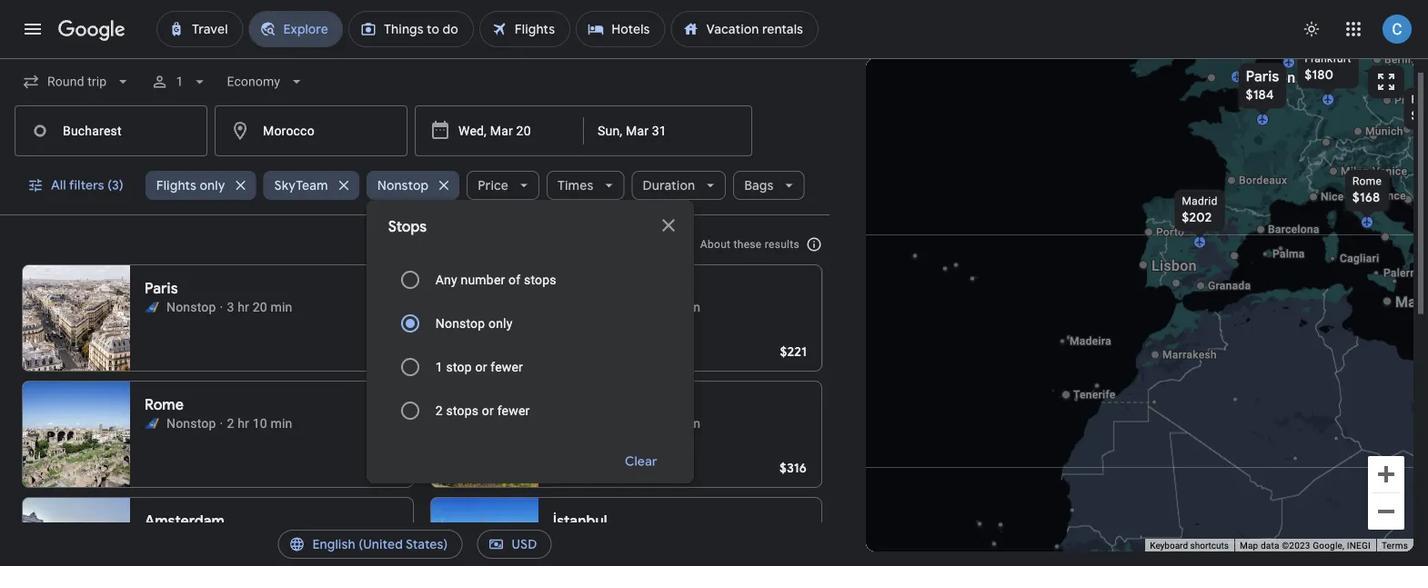 Task type: describe. For each thing, give the bounding box(es) containing it.
$180
[[1305, 67, 1334, 83]]

filters
[[69, 177, 104, 194]]

min for 1 hr 50 min
[[679, 416, 701, 431]]

amsterdam
[[145, 513, 225, 531]]

3 hr 20 min
[[227, 300, 292, 315]]

hr for 1 hr 50 min
[[646, 416, 658, 431]]

2 stops or fewer
[[436, 403, 530, 418]]

paris $184
[[1246, 67, 1279, 103]]

view larger map image
[[1375, 71, 1397, 93]]

loading results progress bar
[[0, 58, 1428, 62]]

nonstop inside popup button
[[377, 177, 429, 194]]

cagliari
[[1340, 252, 1379, 265]]

florence
[[1362, 190, 1406, 202]]

times
[[558, 177, 594, 194]]

1 for 1 hr 50 min
[[635, 416, 643, 431]]

about these results
[[700, 238, 800, 251]]

madeira
[[1070, 335, 1112, 348]]

all filters (3)
[[51, 177, 124, 194]]

202 US dollars text field
[[1182, 210, 1212, 226]]

$168 inside rome $168
[[1353, 190, 1380, 206]]

palermo
[[1384, 267, 1427, 280]]

$202
[[1182, 210, 1212, 226]]

$184 inside paris $184
[[1246, 87, 1274, 103]]

or for stop
[[475, 360, 487, 375]]

stop
[[446, 360, 472, 375]]

london 3 hr 45 min
[[553, 280, 701, 315]]

clear
[[625, 454, 657, 470]]

malta
[[1395, 294, 1428, 311]]

price button
[[467, 164, 540, 207]]

barcelona
[[1268, 223, 1320, 236]]

0 horizontal spatial stops
[[446, 403, 479, 418]]

granada
[[1208, 280, 1251, 292]]

these
[[734, 238, 762, 251]]

data
[[1261, 541, 1280, 552]]

(united
[[359, 537, 403, 553]]

tarom image for paris
[[145, 300, 159, 315]]

180 US dollars text field
[[1305, 67, 1334, 83]]

english (united states) button
[[278, 523, 463, 567]]

shortcuts
[[1190, 541, 1229, 552]]

all filters (3) button
[[16, 164, 138, 207]]

amsterdam 3 hr 5 min
[[145, 513, 285, 548]]

paris for paris $184
[[1246, 67, 1279, 86]]

inegi
[[1347, 541, 1371, 552]]

Return text field
[[598, 106, 690, 156]]

©2023
[[1282, 541, 1310, 552]]

terms
[[1382, 541, 1408, 552]]

fewer for 1 stop or fewer
[[491, 360, 523, 375]]

hr inside 'london 3 hr 45 min'
[[646, 300, 658, 315]]

2 for 2 stops or fewer
[[436, 403, 443, 418]]

0 horizontal spatial $184
[[370, 344, 399, 360]]

price
[[478, 177, 509, 194]]

Where to? text field
[[215, 106, 408, 156]]

skyteam
[[274, 177, 328, 194]]

nonstop only
[[436, 316, 513, 331]]

usd button
[[477, 523, 552, 567]]

venice
[[1373, 165, 1407, 178]]

number
[[461, 272, 505, 287]]

flights only
[[156, 177, 225, 194]]

states)
[[406, 537, 448, 553]]

stops option group
[[388, 258, 672, 433]]

only for nonstop only
[[489, 316, 513, 331]]

1 vertical spatial $168
[[371, 460, 399, 477]]

madrid
[[1182, 195, 1218, 208]]

nonstop inside stops option group
[[436, 316, 485, 331]]

3 for amsterdam
[[227, 533, 234, 548]]

skyteam button
[[263, 164, 359, 207]]

duration
[[643, 177, 695, 194]]

of
[[509, 272, 521, 287]]

tenerife
[[1073, 389, 1116, 402]]

any number of stops
[[436, 272, 556, 287]]

1 i̇stanbul button from the top
[[430, 496, 822, 567]]

rome for rome $168
[[1353, 175, 1382, 188]]

1 hr 50 min
[[635, 416, 701, 431]]

map
[[1240, 541, 1258, 552]]

keyboard
[[1150, 541, 1188, 552]]

usd
[[512, 537, 537, 553]]

clear button
[[603, 440, 679, 484]]

$31
[[1411, 108, 1428, 124]]

tarom image for rome
[[145, 417, 159, 431]]

times button
[[547, 164, 624, 207]]

keyboard shortcuts
[[1150, 541, 1229, 552]]

any
[[436, 272, 457, 287]]

2 hr 10 min
[[227, 416, 292, 431]]

keyboard shortcuts button
[[1150, 540, 1229, 553]]

rome for rome
[[145, 396, 184, 415]]

nonstop left the 2 hr 10 min
[[166, 416, 216, 431]]

prague
[[1395, 94, 1428, 107]]



Task type: vqa. For each thing, say whether or not it's contained in the screenshot.
Amsterdam
yes



Task type: locate. For each thing, give the bounding box(es) containing it.
hr left the 5
[[238, 533, 249, 548]]

map region
[[772, 2, 1428, 567]]

all
[[51, 177, 66, 194]]

(3)
[[107, 177, 124, 194]]

bud $31
[[1411, 93, 1428, 124]]

1 horizontal spatial paris
[[1246, 67, 1279, 86]]

1 horizontal spatial 2
[[436, 403, 443, 418]]

0 vertical spatial rome
[[1353, 175, 1382, 188]]

only
[[200, 177, 225, 194], [489, 316, 513, 331]]

google,
[[1313, 541, 1345, 552]]

hr left 10
[[238, 416, 249, 431]]

stops
[[388, 218, 427, 237]]

map data ©2023 google, inegi
[[1240, 541, 1371, 552]]

1
[[176, 74, 183, 89], [436, 360, 443, 375], [635, 416, 643, 431]]

0 vertical spatial $168
[[1353, 190, 1380, 206]]

london up 184 us dollars text box
[[1245, 69, 1296, 86]]

1 vertical spatial rome
[[145, 396, 184, 415]]

only right flights
[[200, 177, 225, 194]]

1 horizontal spatial stops
[[524, 272, 556, 287]]

frankfurt
[[1305, 52, 1351, 65]]

main menu image
[[22, 18, 44, 40]]

0 horizontal spatial rome
[[145, 396, 184, 415]]

$168 down milan
[[1353, 190, 1380, 206]]

3 left 20
[[227, 300, 234, 315]]

221 US dollars text field
[[780, 344, 807, 360]]

min for 3 hr 20 min
[[271, 300, 292, 315]]

1 for 1
[[176, 74, 183, 89]]

$221
[[780, 344, 807, 360]]

nonstop
[[377, 177, 429, 194], [166, 300, 216, 315], [436, 316, 485, 331], [166, 416, 216, 431]]

fewer
[[491, 360, 523, 375], [497, 403, 530, 418]]

lisbon
[[1152, 257, 1197, 275]]

 image
[[220, 415, 223, 433]]

porto
[[1156, 226, 1184, 239]]

3 inside 'london 3 hr 45 min'
[[635, 300, 643, 315]]

1 vertical spatial paris
[[145, 280, 178, 298]]

rome inside map region
[[1353, 175, 1382, 188]]

0 horizontal spatial only
[[200, 177, 225, 194]]

0 vertical spatial tarom image
[[145, 300, 159, 315]]

tarom image
[[145, 300, 159, 315], [145, 417, 159, 431]]

None field
[[15, 65, 139, 98], [220, 65, 313, 98], [15, 65, 139, 98], [220, 65, 313, 98]]

1 inside stops option group
[[436, 360, 443, 375]]

1 inside popup button
[[176, 74, 183, 89]]

1 vertical spatial fewer
[[497, 403, 530, 418]]

0 horizontal spatial london
[[553, 280, 604, 298]]

min inside amsterdam 3 hr 5 min
[[263, 533, 285, 548]]

$316
[[780, 460, 807, 477]]

2 vertical spatial 1
[[635, 416, 643, 431]]

min inside 'london 3 hr 45 min'
[[679, 300, 701, 315]]

0 horizontal spatial 1
[[176, 74, 183, 89]]

0 horizontal spatial $168
[[371, 460, 399, 477]]

1 horizontal spatial $184
[[1246, 87, 1274, 103]]

3 for london
[[635, 300, 643, 315]]

None text field
[[15, 106, 207, 156]]

english
[[312, 537, 356, 553]]

nonstop up stops
[[377, 177, 429, 194]]

min right 50
[[679, 416, 701, 431]]

0 vertical spatial paris
[[1246, 67, 1279, 86]]

0 vertical spatial only
[[200, 177, 225, 194]]

$184
[[1246, 87, 1274, 103], [370, 344, 399, 360]]

palma
[[1273, 248, 1305, 261]]

nonstop up stop
[[436, 316, 485, 331]]

bud
[[1411, 93, 1428, 106]]

nonstop left the 3 hr 20 min
[[166, 300, 216, 315]]

milan
[[1341, 165, 1369, 178]]

bordeaux
[[1239, 174, 1287, 187]]

0 horizontal spatial 2
[[227, 416, 234, 431]]

3 left 45
[[635, 300, 643, 315]]

london for london 3 hr 45 min
[[553, 280, 604, 298]]

bags button
[[733, 164, 805, 207]]

1 button
[[143, 60, 216, 104]]

hr for 3 hr 20 min
[[238, 300, 249, 315]]

berlin
[[1385, 53, 1414, 66]]

or
[[475, 360, 487, 375], [482, 403, 494, 418]]

0 vertical spatial 1
[[176, 74, 183, 89]]

only inside popup button
[[200, 177, 225, 194]]

1 horizontal spatial $168
[[1353, 190, 1380, 206]]

i̇stanbul button
[[430, 496, 822, 567], [430, 498, 822, 567]]

1 vertical spatial 1
[[436, 360, 443, 375]]

3
[[227, 300, 234, 315], [635, 300, 643, 315], [227, 533, 234, 548]]

or right stop
[[475, 360, 487, 375]]

1 horizontal spatial 1
[[436, 360, 443, 375]]

168 US dollars text field
[[1353, 190, 1380, 206]]

0 vertical spatial fewer
[[491, 360, 523, 375]]

min
[[271, 300, 292, 315], [679, 300, 701, 315], [271, 416, 292, 431], [679, 416, 701, 431], [263, 533, 285, 548]]

flights only button
[[145, 164, 256, 207]]

i̇stanbul
[[553, 513, 607, 531]]

0 vertical spatial $184
[[1246, 87, 1274, 103]]

5
[[253, 533, 260, 548]]

fewer down the 1 stop or fewer
[[497, 403, 530, 418]]

munich
[[1365, 125, 1403, 138]]

2 tarom image from the top
[[145, 417, 159, 431]]

168 US dollars text field
[[371, 460, 399, 477]]

stops right of
[[524, 272, 556, 287]]

1 vertical spatial $184
[[370, 344, 399, 360]]

1 vertical spatial london
[[553, 280, 604, 298]]

london right of
[[553, 280, 604, 298]]

1 horizontal spatial london
[[1245, 69, 1296, 86]]

min right 20
[[271, 300, 292, 315]]

english (united states)
[[312, 537, 448, 553]]

fewer right stop
[[491, 360, 523, 375]]

about
[[700, 238, 731, 251]]

london
[[1245, 69, 1296, 86], [553, 280, 604, 298]]

2 i̇stanbul button from the top
[[430, 498, 822, 567]]

nonstop button
[[366, 164, 460, 207]]

1 for 1 stop or fewer
[[436, 360, 443, 375]]

0 horizontal spatial paris
[[145, 280, 178, 298]]

hr
[[238, 300, 249, 315], [646, 300, 658, 315], [238, 416, 249, 431], [646, 416, 658, 431], [238, 533, 249, 548]]

20
[[253, 300, 267, 315]]

184 US dollars text field
[[370, 344, 399, 360]]

or for stops
[[482, 403, 494, 418]]

2 for 2 hr 10 min
[[227, 416, 234, 431]]

stops down stop
[[446, 403, 479, 418]]

flights
[[156, 177, 197, 194]]

london inside 'london 3 hr 45 min'
[[553, 280, 604, 298]]

10
[[253, 416, 267, 431]]

1 vertical spatial only
[[489, 316, 513, 331]]

paris inside map region
[[1246, 67, 1279, 86]]

hr left 50
[[646, 416, 658, 431]]

1 vertical spatial stops
[[446, 403, 479, 418]]

$168 up the (united
[[371, 460, 399, 477]]

1 horizontal spatial rome
[[1353, 175, 1382, 188]]

50
[[661, 416, 676, 431]]

min for 2 hr 10 min
[[271, 416, 292, 431]]

Departure text field
[[458, 106, 542, 156]]

rome $168
[[1353, 175, 1382, 206]]

rome
[[1353, 175, 1382, 188], [145, 396, 184, 415]]

2 left 10
[[227, 416, 234, 431]]

$168
[[1353, 190, 1380, 206], [371, 460, 399, 477]]

only for flights only
[[200, 177, 225, 194]]

hr for 2 hr 10 min
[[238, 416, 249, 431]]

fewer for 2 stops or fewer
[[497, 403, 530, 418]]

close dialog image
[[657, 215, 679, 237]]

only down 'any number of stops'
[[489, 316, 513, 331]]

min right 10
[[271, 416, 292, 431]]

only inside stops option group
[[489, 316, 513, 331]]

hr inside amsterdam 3 hr 5 min
[[238, 533, 249, 548]]

2 inside stops option group
[[436, 403, 443, 418]]

1 horizontal spatial only
[[489, 316, 513, 331]]

min right the 5
[[263, 533, 285, 548]]

184 US dollars text field
[[1246, 87, 1274, 103]]

2
[[436, 403, 443, 418], [227, 416, 234, 431]]

change appearance image
[[1290, 7, 1334, 51]]

1 tarom image from the top
[[145, 300, 159, 315]]

hr left 20
[[238, 300, 249, 315]]

terms link
[[1382, 541, 1408, 552]]

1 stop or fewer
[[436, 360, 523, 375]]

nice
[[1321, 191, 1344, 203]]

316 US dollars text field
[[1411, 108, 1428, 124]]

0 vertical spatial or
[[475, 360, 487, 375]]

3 inside amsterdam 3 hr 5 min
[[227, 533, 234, 548]]

about these results image
[[792, 223, 836, 267]]

45
[[661, 300, 676, 315]]

316 US dollars text field
[[780, 460, 807, 477]]

0 vertical spatial stops
[[524, 272, 556, 287]]

2 down the 1 stop or fewer
[[436, 403, 443, 418]]

or down the 1 stop or fewer
[[482, 403, 494, 418]]

1 vertical spatial tarom image
[[145, 417, 159, 431]]

1 vertical spatial or
[[482, 403, 494, 418]]

0 vertical spatial london
[[1245, 69, 1296, 86]]

hr left 45
[[646, 300, 658, 315]]

frankfurt $180
[[1305, 52, 1351, 83]]

london inside map region
[[1245, 69, 1296, 86]]

bags
[[744, 177, 774, 194]]

2 horizontal spatial 1
[[635, 416, 643, 431]]

duration button
[[632, 164, 726, 207]]

filters form
[[0, 58, 830, 164]]

marrakesh
[[1163, 349, 1217, 362]]

paris for paris
[[145, 280, 178, 298]]

3 left the 5
[[227, 533, 234, 548]]

 image
[[220, 298, 223, 317]]

min right 45
[[679, 300, 701, 315]]

results
[[765, 238, 800, 251]]

madrid $202
[[1182, 195, 1218, 226]]

london for london
[[1245, 69, 1296, 86]]



